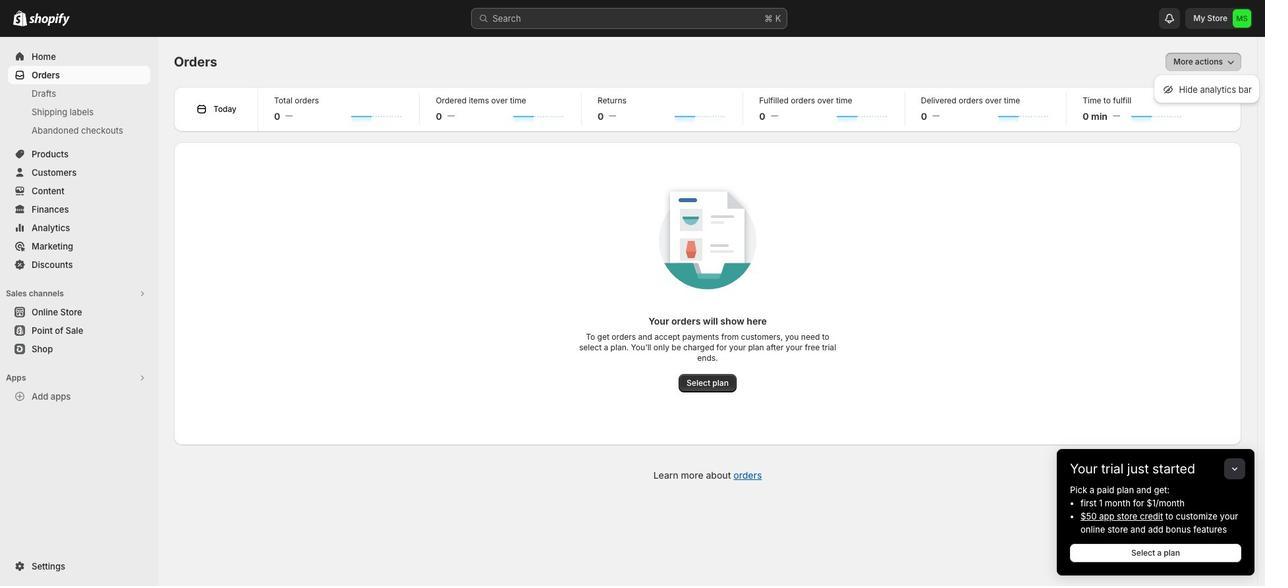 Task type: locate. For each thing, give the bounding box(es) containing it.
shopify image
[[13, 11, 27, 26], [29, 13, 70, 26]]



Task type: vqa. For each thing, say whether or not it's contained in the screenshot.
Shopify icon
yes



Task type: describe. For each thing, give the bounding box(es) containing it.
1 horizontal spatial shopify image
[[29, 13, 70, 26]]

my store image
[[1233, 9, 1252, 28]]

0 horizontal spatial shopify image
[[13, 11, 27, 26]]



